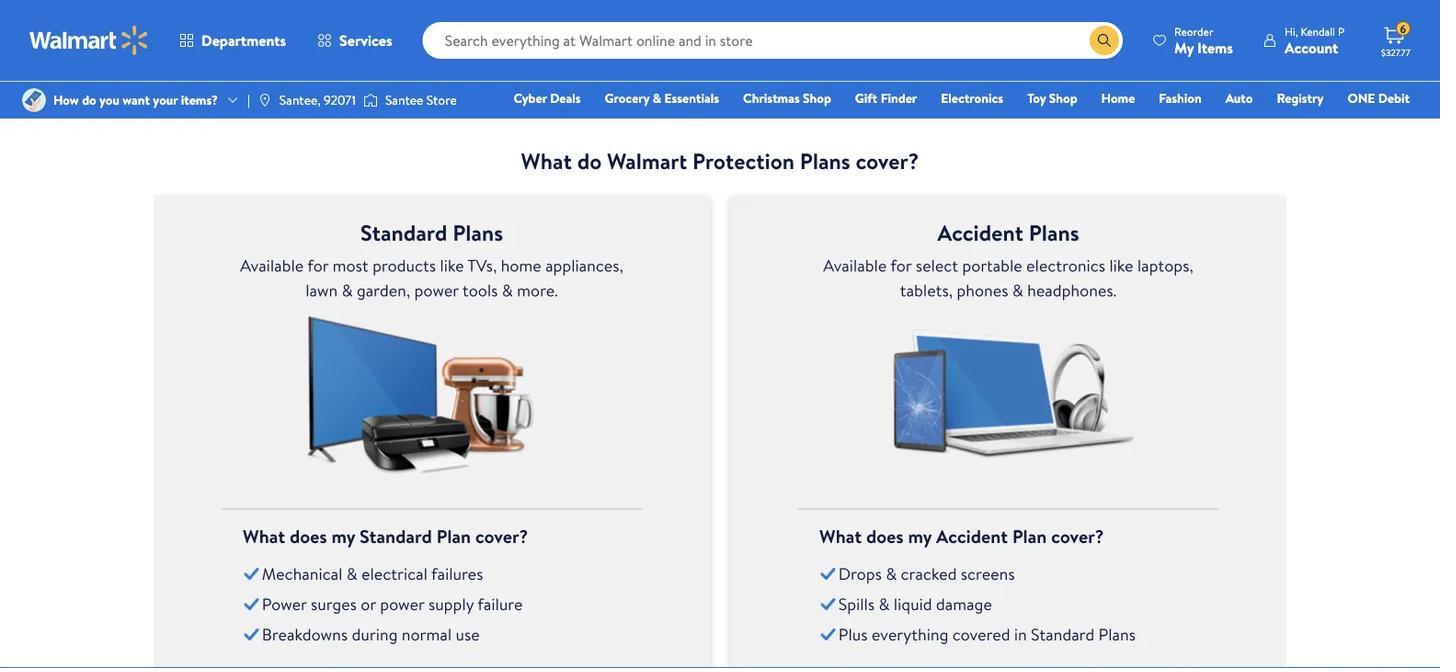 Task type: describe. For each thing, give the bounding box(es) containing it.
toy shop
[[1027, 89, 1078, 107]]

santee,
[[279, 91, 321, 109]]

store
[[427, 91, 457, 109]]

walmart+ link
[[1347, 114, 1418, 134]]

gift finder
[[855, 89, 917, 107]]

santee, 92071
[[279, 91, 356, 109]]

electronics
[[941, 89, 1004, 107]]

toy
[[1027, 89, 1046, 107]]

search icon image
[[1097, 33, 1112, 48]]

departments button
[[164, 18, 302, 63]]

one debit walmart+
[[1348, 89, 1410, 133]]

6
[[1400, 21, 1406, 37]]

kendall
[[1301, 23, 1335, 39]]

essentials
[[665, 89, 719, 107]]

do
[[82, 91, 96, 109]]

christmas shop
[[743, 89, 831, 107]]

account
[[1285, 37, 1338, 57]]

christmas shop link
[[735, 88, 840, 108]]

deals
[[550, 89, 581, 107]]

debit
[[1378, 89, 1410, 107]]

services button
[[302, 18, 408, 63]]

Search search field
[[423, 22, 1123, 59]]

how do you want your items?
[[53, 91, 218, 109]]

cyber deals
[[514, 89, 581, 107]]

walmart image
[[29, 26, 149, 55]]

 image for santee store
[[363, 91, 378, 109]]

want
[[123, 91, 150, 109]]

shop for toy shop
[[1049, 89, 1078, 107]]

grocery
[[605, 89, 650, 107]]

gift
[[855, 89, 878, 107]]

cyber
[[514, 89, 547, 107]]

hi,
[[1285, 23, 1298, 39]]

registry link
[[1269, 88, 1332, 108]]

one
[[1348, 89, 1375, 107]]

your
[[153, 91, 178, 109]]

departments
[[201, 30, 286, 51]]



Task type: vqa. For each thing, say whether or not it's contained in the screenshot.
Choose related to Choose a store
no



Task type: locate. For each thing, give the bounding box(es) containing it.
92071
[[324, 91, 356, 109]]

1 shop from the left
[[803, 89, 831, 107]]

 image
[[22, 88, 46, 112]]

0 horizontal spatial  image
[[257, 93, 272, 108]]

services
[[339, 30, 392, 51]]

grocery & essentials
[[605, 89, 719, 107]]

home link
[[1093, 88, 1144, 108]]

reorder my items
[[1175, 23, 1233, 57]]

my
[[1175, 37, 1194, 57]]

p
[[1338, 23, 1345, 39]]

items
[[1198, 37, 1233, 57]]

1 horizontal spatial shop
[[1049, 89, 1078, 107]]

shop right toy
[[1049, 89, 1078, 107]]

$327.77
[[1381, 46, 1411, 58]]

home
[[1101, 89, 1135, 107]]

finder
[[881, 89, 917, 107]]

walmart+
[[1355, 115, 1410, 133]]

christmas
[[743, 89, 800, 107]]

hi, kendall p account
[[1285, 23, 1345, 57]]

santee
[[385, 91, 423, 109]]

you
[[99, 91, 119, 109]]

shop right "christmas"
[[803, 89, 831, 107]]

&
[[653, 89, 661, 107]]

auto
[[1226, 89, 1253, 107]]

santee store
[[385, 91, 457, 109]]

auto link
[[1217, 88, 1261, 108]]

|
[[247, 91, 250, 109]]

0 horizontal spatial shop
[[803, 89, 831, 107]]

 image right 92071
[[363, 91, 378, 109]]

 image
[[363, 91, 378, 109], [257, 93, 272, 108]]

shop for christmas shop
[[803, 89, 831, 107]]

shop inside christmas shop link
[[803, 89, 831, 107]]

fashion link
[[1151, 88, 1210, 108]]

gift finder link
[[847, 88, 925, 108]]

shop
[[803, 89, 831, 107], [1049, 89, 1078, 107]]

grocery & essentials link
[[597, 88, 728, 108]]

1 horizontal spatial  image
[[363, 91, 378, 109]]

 image right |
[[257, 93, 272, 108]]

2 shop from the left
[[1049, 89, 1078, 107]]

reorder
[[1175, 23, 1214, 39]]

 image for santee, 92071
[[257, 93, 272, 108]]

cyber deals link
[[505, 88, 589, 108]]

how
[[53, 91, 79, 109]]

one debit link
[[1340, 88, 1418, 108]]

shop inside the toy shop link
[[1049, 89, 1078, 107]]

fashion
[[1159, 89, 1202, 107]]

items?
[[181, 91, 218, 109]]

toy shop link
[[1019, 88, 1086, 108]]

Walmart Site-Wide search field
[[423, 22, 1123, 59]]

electronics link
[[933, 88, 1012, 108]]

registry
[[1277, 89, 1324, 107]]



